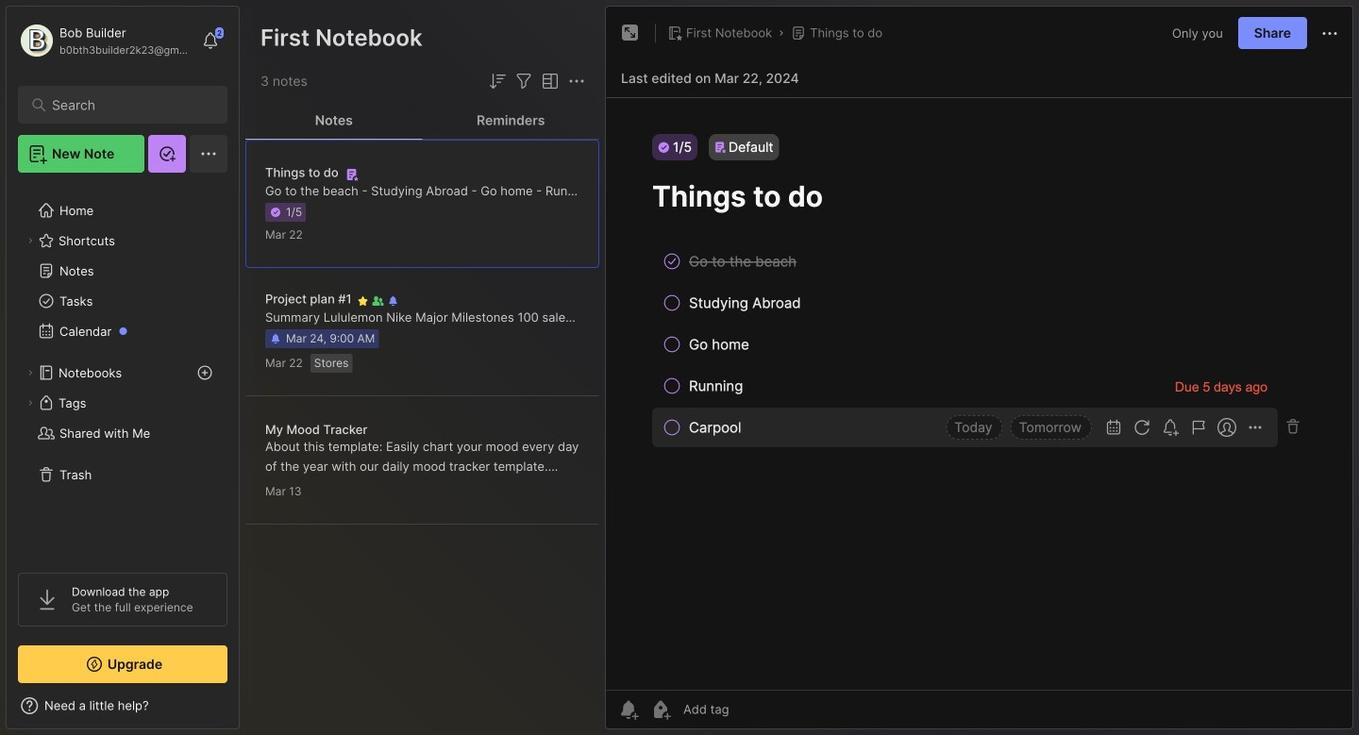 Task type: locate. For each thing, give the bounding box(es) containing it.
Account field
[[18, 22, 193, 59]]

note window element
[[605, 6, 1353, 734]]

0 horizontal spatial more actions image
[[565, 70, 588, 92]]

1 horizontal spatial more actions image
[[1319, 22, 1341, 45]]

0 vertical spatial more actions field
[[1319, 21, 1341, 45]]

None search field
[[52, 93, 202, 116]]

WHAT'S NEW field
[[7, 691, 239, 721]]

1 vertical spatial more actions field
[[565, 70, 588, 92]]

add tag image
[[649, 698, 672, 721]]

More actions field
[[1319, 21, 1341, 45], [565, 70, 588, 92]]

more actions image inside note window element
[[1319, 22, 1341, 45]]

add filters image
[[513, 70, 535, 92]]

Note Editor text field
[[606, 97, 1353, 690]]

main element
[[0, 0, 245, 735]]

expand notebooks image
[[25, 367, 36, 378]]

tree
[[7, 184, 239, 556]]

tab list
[[245, 102, 599, 140]]

none search field inside main element
[[52, 93, 202, 116]]

more actions image
[[1319, 22, 1341, 45], [565, 70, 588, 92]]

add a reminder image
[[617, 698, 640, 721]]

0 horizontal spatial more actions field
[[565, 70, 588, 92]]

View options field
[[535, 70, 562, 92]]

Search text field
[[52, 96, 202, 114]]

0 vertical spatial more actions image
[[1319, 22, 1341, 45]]

expand tags image
[[25, 397, 36, 409]]

click to collapse image
[[238, 700, 252, 723]]

1 vertical spatial more actions image
[[565, 70, 588, 92]]



Task type: describe. For each thing, give the bounding box(es) containing it.
Add filters field
[[513, 70, 535, 92]]

Sort options field
[[486, 70, 509, 92]]

1 horizontal spatial more actions field
[[1319, 21, 1341, 45]]

tree inside main element
[[7, 184, 239, 556]]

expand note image
[[619, 22, 642, 44]]

Add tag field
[[681, 701, 823, 718]]



